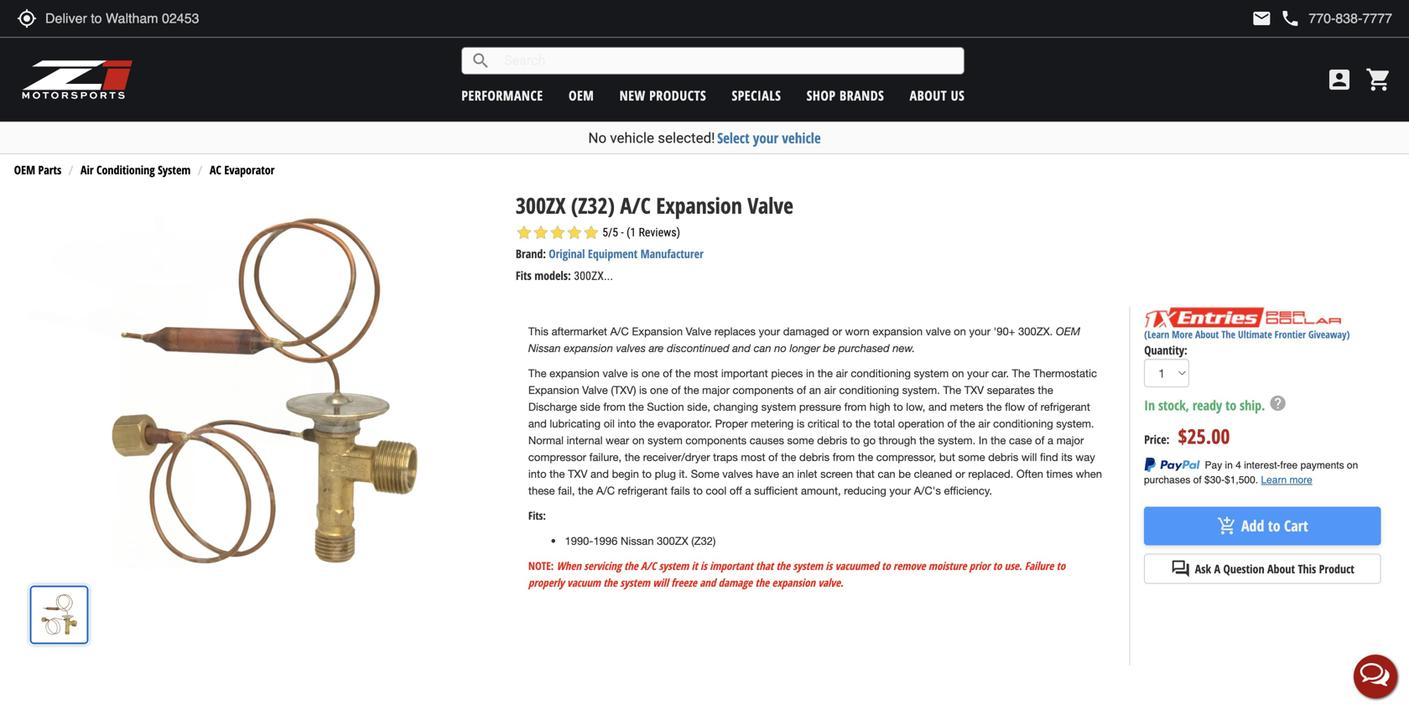 Task type: vqa. For each thing, say whether or not it's contained in the screenshot.
upgraded on the left bottom
no



Task type: locate. For each thing, give the bounding box(es) containing it.
0 vertical spatial this
[[528, 325, 548, 338]]

a/c inside the when servicing the a/c system it is important that the system is vacuumed to remove moisture prior to use. failure to properly vacuum the system will freeze and damage the expansion valve.
[[641, 559, 656, 574]]

1 vertical spatial one
[[650, 384, 668, 397]]

300zx up brand:
[[516, 190, 566, 220]]

$25.00
[[1178, 423, 1230, 450]]

suction
[[647, 400, 684, 413]]

select
[[717, 128, 750, 148]]

the down the compressor
[[550, 468, 565, 481]]

ac
[[210, 162, 221, 178]]

on left the '90+
[[954, 325, 966, 338]]

1 horizontal spatial valve
[[686, 325, 711, 338]]

0 vertical spatial be
[[823, 342, 835, 355]]

to left use.
[[993, 559, 1002, 574]]

0 vertical spatial will
[[1022, 451, 1037, 464]]

1 vertical spatial be
[[899, 468, 911, 481]]

this inside question_answer ask a question about this product
[[1298, 561, 1316, 577]]

1 horizontal spatial or
[[955, 468, 965, 481]]

0 vertical spatial some
[[787, 434, 814, 447]]

a/c down the 1990-1996 nissan 300zx (z32)
[[641, 559, 656, 574]]

will down case
[[1022, 451, 1037, 464]]

0 vertical spatial can
[[754, 342, 771, 355]]

1 horizontal spatial can
[[878, 468, 895, 481]]

2 horizontal spatial oem
[[1056, 325, 1080, 338]]

2 vertical spatial valve
[[582, 384, 608, 397]]

0 horizontal spatial about
[[910, 86, 947, 104]]

valve inside the expansion valve is one of the most important pieces in the air conditioning system on your car. the thermostatic expansion valve (txv) is one of the major components of an air conditioning system. the txv separates the discharge side from the suction side, changing system pressure from high to low, and meters the flow of refrigerant and lubricating oil into the evaporator. proper metering is critical to the total operation of the air conditioning system. normal internal wear on system components causes some debris to go through the system. in the case of a major compressor failure, the receiver/dryer traps most of the debris from the compressor, but some debris will find its way into the txv and begin to plug it. some valves have an inlet screen that can be cleaned or replaced. often times when these fail, the a/c refrigerant fails to cool off a sufficient amount, reducing your a/c's efficiency.
[[603, 367, 628, 380]]

causes
[[750, 434, 784, 447]]

1 horizontal spatial major
[[1056, 434, 1084, 447]]

about left the us at right top
[[910, 86, 947, 104]]

system
[[158, 162, 191, 178]]

ready
[[1193, 396, 1222, 414]]

this left the product
[[1298, 561, 1316, 577]]

0 vertical spatial nissan
[[528, 342, 561, 355]]

the right the fail,
[[578, 484, 593, 497]]

system. up but
[[938, 434, 976, 447]]

a/c down begin
[[596, 484, 615, 497]]

components up traps
[[686, 434, 747, 447]]

system. up its
[[1056, 417, 1094, 430]]

can
[[754, 342, 771, 355], [878, 468, 895, 481]]

2 horizontal spatial about
[[1267, 561, 1295, 577]]

0 vertical spatial a
[[1048, 434, 1053, 447]]

some down critical
[[787, 434, 814, 447]]

the right in
[[818, 367, 833, 380]]

to left ship.
[[1226, 396, 1236, 414]]

oem up no
[[569, 86, 594, 104]]

0 horizontal spatial that
[[756, 559, 773, 574]]

debris
[[817, 434, 847, 447], [799, 451, 830, 464], [988, 451, 1018, 464]]

conditioning
[[851, 367, 911, 380], [839, 384, 899, 397], [993, 417, 1053, 430]]

plug
[[655, 468, 676, 481]]

into right oil
[[618, 417, 636, 430]]

is
[[631, 367, 639, 380], [639, 384, 647, 397], [797, 417, 805, 430], [700, 559, 707, 574], [826, 559, 832, 574]]

valve for aftermarket
[[686, 325, 711, 338]]

0 horizontal spatial valve
[[603, 367, 628, 380]]

0 horizontal spatial a
[[745, 484, 751, 497]]

side,
[[687, 400, 710, 413]]

be down compressor,
[[899, 468, 911, 481]]

traps
[[713, 451, 738, 464]]

300zx (z32) a/c expansion valve star star star star star 5/5 - (1 reviews) brand: original equipment manufacturer fits models: 300zx...
[[516, 190, 793, 283]]

that inside the when servicing the a/c system it is important that the system is vacuumed to remove moisture prior to use. failure to properly vacuum the system will freeze and damage the expansion valve.
[[756, 559, 773, 574]]

products
[[649, 86, 706, 104]]

valve inside 300zx (z32) a/c expansion valve star star star star star 5/5 - (1 reviews) brand: original equipment manufacturer fits models: 300zx...
[[748, 190, 793, 220]]

on
[[954, 325, 966, 338], [952, 367, 964, 380], [632, 434, 645, 447]]

0 vertical spatial major
[[702, 384, 730, 397]]

0 vertical spatial that
[[856, 468, 875, 481]]

to inside in stock, ready to ship. help
[[1226, 396, 1236, 414]]

conditioning up case
[[993, 417, 1053, 430]]

1 horizontal spatial 300zx
[[657, 535, 688, 548]]

0 vertical spatial in
[[1144, 396, 1155, 414]]

that
[[856, 468, 875, 481], [756, 559, 773, 574]]

1 vertical spatial valves
[[722, 468, 753, 481]]

oem parts link
[[14, 162, 61, 178]]

valve down 'select your vehicle' link at the top right of the page
[[748, 190, 793, 220]]

account_box
[[1326, 66, 1353, 93]]

expansion inside 300zx (z32) a/c expansion valve star star star star star 5/5 - (1 reviews) brand: original equipment manufacturer fits models: 300zx...
[[656, 190, 742, 220]]

of up find
[[1035, 434, 1045, 447]]

1 horizontal spatial an
[[809, 384, 821, 397]]

from left high
[[844, 400, 867, 413]]

a/c right 'aftermarket'
[[610, 325, 629, 338]]

valve.
[[818, 575, 843, 590]]

conditioning
[[96, 162, 155, 178]]

1 vertical spatial txv
[[568, 468, 587, 481]]

valve left the '90+
[[926, 325, 951, 338]]

system up low,
[[914, 367, 949, 380]]

an down in
[[809, 384, 821, 397]]

a/c up 5/5 -
[[620, 190, 651, 220]]

0 horizontal spatial into
[[528, 468, 546, 481]]

note:
[[528, 559, 556, 574]]

1 vertical spatial valve
[[603, 367, 628, 380]]

expansion inside oem nissan expansion valves are discontinued and can no longer be purchased new.
[[564, 342, 613, 355]]

new
[[620, 86, 646, 104]]

oem for oem nissan expansion valves are discontinued and can no longer be purchased new.
[[1056, 325, 1080, 338]]

in left the stock,
[[1144, 396, 1155, 414]]

that right it
[[756, 559, 773, 574]]

prior
[[969, 559, 990, 574]]

1 horizontal spatial nissan
[[621, 535, 654, 548]]

remove
[[893, 559, 926, 574]]

0 vertical spatial an
[[809, 384, 821, 397]]

z1 motorsports logo image
[[21, 59, 134, 101]]

parts
[[38, 162, 61, 178]]

important up damage
[[710, 559, 753, 574]]

0 vertical spatial 300zx
[[516, 190, 566, 220]]

oem right 300zx.
[[1056, 325, 1080, 338]]

expansion up discharge on the bottom left
[[528, 384, 579, 397]]

major up its
[[1056, 434, 1084, 447]]

0 vertical spatial important
[[721, 367, 768, 380]]

a right off
[[745, 484, 751, 497]]

0 horizontal spatial nissan
[[528, 342, 561, 355]]

0 vertical spatial expansion
[[656, 190, 742, 220]]

1 horizontal spatial that
[[856, 468, 875, 481]]

important inside the when servicing the a/c system it is important that the system is vacuumed to remove moisture prior to use. failure to properly vacuum the system will freeze and damage the expansion valve.
[[710, 559, 753, 574]]

0 horizontal spatial can
[[754, 342, 771, 355]]

important up changing
[[721, 367, 768, 380]]

nissan inside oem nissan expansion valves are discontinued and can no longer be purchased new.
[[528, 342, 561, 355]]

oem link
[[569, 86, 594, 104]]

0 vertical spatial valve
[[926, 325, 951, 338]]

1 vertical spatial some
[[958, 451, 985, 464]]

failure
[[1025, 559, 1054, 574]]

on right 'wear'
[[632, 434, 645, 447]]

air down meters
[[978, 417, 990, 430]]

1 horizontal spatial will
[[1022, 451, 1037, 464]]

expansion for aftermarket
[[632, 325, 683, 338]]

to left low,
[[893, 400, 903, 413]]

its
[[1061, 451, 1073, 464]]

and inside the when servicing the a/c system it is important that the system is vacuumed to remove moisture prior to use. failure to properly vacuum the system will freeze and damage the expansion valve.
[[700, 575, 716, 590]]

are
[[649, 342, 664, 355]]

air
[[836, 367, 848, 380], [824, 384, 836, 397], [978, 417, 990, 430]]

oem nissan expansion valves are discontinued and can no longer be purchased new.
[[528, 325, 1080, 355]]

Search search field
[[491, 48, 964, 74]]

1 vertical spatial that
[[756, 559, 773, 574]]

1 vertical spatial into
[[528, 468, 546, 481]]

one
[[642, 367, 660, 380], [650, 384, 668, 397]]

brands
[[840, 86, 884, 104]]

2 vertical spatial about
[[1267, 561, 1295, 577]]

nissan right 1996
[[621, 535, 654, 548]]

1 vertical spatial will
[[653, 575, 668, 590]]

wear
[[606, 434, 629, 447]]

oem for oem
[[569, 86, 594, 104]]

vehicle down shop
[[782, 128, 821, 148]]

about
[[910, 86, 947, 104], [1195, 328, 1219, 341], [1267, 561, 1295, 577]]

1 vertical spatial valve
[[686, 325, 711, 338]]

components down pieces
[[733, 384, 794, 397]]

1 horizontal spatial this
[[1298, 561, 1316, 577]]

1 vertical spatial important
[[710, 559, 753, 574]]

aftermarket
[[552, 325, 607, 338]]

1 horizontal spatial into
[[618, 417, 636, 430]]

0 vertical spatial valves
[[616, 342, 646, 355]]

account_box link
[[1322, 66, 1357, 93]]

side
[[580, 400, 600, 413]]

air up pressure
[[824, 384, 836, 397]]

and down "replaces"
[[732, 342, 751, 355]]

valve
[[926, 325, 951, 338], [603, 367, 628, 380]]

0 vertical spatial txv
[[964, 384, 984, 397]]

a/c inside the expansion valve is one of the most important pieces in the air conditioning system on your car. the thermostatic expansion valve (txv) is one of the major components of an air conditioning system. the txv separates the discharge side from the suction side, changing system pressure from high to low, and meters the flow of refrigerant and lubricating oil into the evaporator. proper metering is critical to the total operation of the air conditioning system. normal internal wear on system components causes some debris to go through the system. in the case of a major compressor failure, the receiver/dryer traps most of the debris from the compressor, but some debris will find its way into the txv and begin to plug it. some valves have an inlet screen that can be cleaned or replaced. often times when these fail, the a/c refrigerant fails to cool off a sufficient amount, reducing your a/c's efficiency.
[[596, 484, 615, 497]]

1 vertical spatial expansion
[[632, 325, 683, 338]]

1 horizontal spatial txv
[[964, 384, 984, 397]]

txv up meters
[[964, 384, 984, 397]]

system.
[[902, 384, 940, 397], [1056, 417, 1094, 430], [938, 434, 976, 447]]

pieces
[[771, 367, 803, 380]]

us
[[951, 86, 965, 104]]

expansion up new.
[[873, 325, 923, 338]]

300zx up 'freeze'
[[657, 535, 688, 548]]

0 vertical spatial (z32)
[[571, 190, 615, 220]]

important
[[721, 367, 768, 380], [710, 559, 753, 574]]

some right but
[[958, 451, 985, 464]]

1 horizontal spatial most
[[741, 451, 765, 464]]

300zx...
[[574, 269, 613, 283]]

system. up low,
[[902, 384, 940, 397]]

about right more
[[1195, 328, 1219, 341]]

1 vertical spatial in
[[979, 434, 988, 447]]

or up efficiency.
[[955, 468, 965, 481]]

will inside the expansion valve is one of the most important pieces in the air conditioning system on your car. the thermostatic expansion valve (txv) is one of the major components of an air conditioning system. the txv separates the discharge side from the suction side, changing system pressure from high to low, and meters the flow of refrigerant and lubricating oil into the evaporator. proper metering is critical to the total operation of the air conditioning system. normal internal wear on system components causes some debris to go through the system. in the case of a major compressor failure, the receiver/dryer traps most of the debris from the compressor, but some debris will find its way into the txv and begin to plug it. some valves have an inlet screen that can be cleaned or replaced. often times when these fail, the a/c refrigerant fails to cool off a sufficient amount, reducing your a/c's efficiency.
[[1022, 451, 1037, 464]]

air right in
[[836, 367, 848, 380]]

will inside the when servicing the a/c system it is important that the system is vacuumed to remove moisture prior to use. failure to properly vacuum the system will freeze and damage the expansion valve.
[[653, 575, 668, 590]]

some
[[691, 468, 719, 481]]

0 horizontal spatial most
[[694, 367, 718, 380]]

the up separates
[[1012, 367, 1030, 380]]

about right question
[[1267, 561, 1295, 577]]

1 horizontal spatial some
[[958, 451, 985, 464]]

properly
[[528, 575, 564, 590]]

(learn
[[1144, 328, 1169, 341]]

0 horizontal spatial oem
[[14, 162, 35, 178]]

the left the vacuumed
[[776, 559, 790, 574]]

sufficient
[[754, 484, 798, 497]]

new.
[[893, 342, 915, 355]]

shop brands
[[807, 86, 884, 104]]

quantity:
[[1144, 342, 1187, 358]]

2 vertical spatial expansion
[[528, 384, 579, 397]]

valve up (txv)
[[603, 367, 628, 380]]

1 vertical spatial refrigerant
[[618, 484, 668, 497]]

major
[[702, 384, 730, 397], [1056, 434, 1084, 447]]

in
[[1144, 396, 1155, 414], [979, 434, 988, 447]]

your left the '90+
[[969, 325, 991, 338]]

your up no
[[759, 325, 780, 338]]

a/c inside 300zx (z32) a/c expansion valve star star star star star 5/5 - (1 reviews) brand: original equipment manufacturer fits models: 300zx...
[[620, 190, 651, 220]]

2 vertical spatial on
[[632, 434, 645, 447]]

is up (txv)
[[631, 367, 639, 380]]

1 horizontal spatial refrigerant
[[1041, 400, 1090, 413]]

1 vertical spatial can
[[878, 468, 895, 481]]

can inside oem nissan expansion valves are discontinued and can no longer be purchased new.
[[754, 342, 771, 355]]

1 horizontal spatial be
[[899, 468, 911, 481]]

0 vertical spatial most
[[694, 367, 718, 380]]

2 vertical spatial oem
[[1056, 325, 1080, 338]]

valves inside oem nissan expansion valves are discontinued and can no longer be purchased new.
[[616, 342, 646, 355]]

one up suction
[[650, 384, 668, 397]]

1 vertical spatial major
[[1056, 434, 1084, 447]]

purchased
[[839, 342, 890, 355]]

1 vertical spatial most
[[741, 451, 765, 464]]

way
[[1076, 451, 1095, 464]]

1 vertical spatial oem
[[14, 162, 35, 178]]

1 horizontal spatial valves
[[722, 468, 753, 481]]

3 star from the left
[[549, 224, 566, 241]]

0 horizontal spatial this
[[528, 325, 548, 338]]

a
[[1214, 561, 1220, 577]]

0 vertical spatial oem
[[569, 86, 594, 104]]

mail
[[1252, 8, 1272, 29]]

the left ultimate
[[1221, 328, 1235, 341]]

0 horizontal spatial vehicle
[[610, 130, 654, 146]]

oem for oem parts
[[14, 162, 35, 178]]

air conditioning system
[[80, 162, 191, 178]]

2 horizontal spatial valve
[[748, 190, 793, 220]]

valve inside the expansion valve is one of the most important pieces in the air conditioning system on your car. the thermostatic expansion valve (txv) is one of the major components of an air conditioning system. the txv separates the discharge side from the suction side, changing system pressure from high to low, and meters the flow of refrigerant and lubricating oil into the evaporator. proper metering is critical to the total operation of the air conditioning system. normal internal wear on system components causes some debris to go through the system. in the case of a major compressor failure, the receiver/dryer traps most of the debris from the compressor, but some debris will find its way into the txv and begin to plug it. some valves have an inlet screen that can be cleaned or replaced. often times when these fail, the a/c refrigerant fails to cool off a sufficient amount, reducing your a/c's efficiency.
[[582, 384, 608, 397]]

(z32) up 5/5 -
[[571, 190, 615, 220]]

oem inside oem nissan expansion valves are discontinued and can no longer be purchased new.
[[1056, 325, 1080, 338]]

add_shopping_cart
[[1217, 516, 1237, 536]]

1 vertical spatial or
[[955, 468, 965, 481]]

and down failure, on the bottom
[[591, 468, 609, 481]]

nissan down 'aftermarket'
[[528, 342, 561, 355]]

vehicle right no
[[610, 130, 654, 146]]

components
[[733, 384, 794, 397], [686, 434, 747, 447]]

0 horizontal spatial be
[[823, 342, 835, 355]]

and up the normal
[[528, 417, 547, 430]]

go
[[863, 434, 876, 447]]

1 vertical spatial this
[[1298, 561, 1316, 577]]

expansion up the are
[[632, 325, 683, 338]]

valves left the are
[[616, 342, 646, 355]]

major up side,
[[702, 384, 730, 397]]

most
[[694, 367, 718, 380], [741, 451, 765, 464]]

refrigerant down begin
[[618, 484, 668, 497]]

txv up the fail,
[[568, 468, 587, 481]]

oem left parts
[[14, 162, 35, 178]]

manufacturer
[[641, 246, 704, 262]]

some
[[787, 434, 814, 447], [958, 451, 985, 464]]

0 vertical spatial valve
[[748, 190, 793, 220]]

valve up side
[[582, 384, 608, 397]]

0 horizontal spatial valves
[[616, 342, 646, 355]]

0 horizontal spatial some
[[787, 434, 814, 447]]

1 vertical spatial nissan
[[621, 535, 654, 548]]

conditioning down the purchased
[[851, 367, 911, 380]]

an left inlet
[[782, 468, 794, 481]]

cart
[[1284, 516, 1308, 536]]

0 horizontal spatial refrigerant
[[618, 484, 668, 497]]

valve for (z32)
[[748, 190, 793, 220]]

to left go
[[850, 434, 860, 447]]

0 horizontal spatial in
[[979, 434, 988, 447]]

1 vertical spatial an
[[782, 468, 794, 481]]

0 vertical spatial or
[[832, 325, 842, 338]]

0 vertical spatial about
[[910, 86, 947, 104]]

product
[[1319, 561, 1354, 577]]

freeze
[[671, 575, 697, 590]]

search
[[471, 51, 491, 71]]

the down suction
[[639, 417, 654, 430]]

a up find
[[1048, 434, 1053, 447]]

the
[[675, 367, 691, 380], [818, 367, 833, 380], [684, 384, 699, 397], [1038, 384, 1053, 397], [629, 400, 644, 413], [986, 400, 1002, 413], [639, 417, 654, 430], [855, 417, 871, 430], [960, 417, 975, 430], [919, 434, 935, 447], [991, 434, 1006, 447], [625, 451, 640, 464], [781, 451, 796, 464], [858, 451, 873, 464], [550, 468, 565, 481], [578, 484, 593, 497], [624, 559, 638, 574], [776, 559, 790, 574], [603, 575, 617, 590], [755, 575, 769, 590]]



Task type: describe. For each thing, give the bounding box(es) containing it.
specials link
[[732, 86, 781, 104]]

oil
[[604, 417, 615, 430]]

be inside oem nissan expansion valves are discontinued and can no longer be purchased new.
[[823, 342, 835, 355]]

the up meters
[[943, 384, 961, 397]]

the up discharge on the bottom left
[[528, 367, 546, 380]]

flow
[[1005, 400, 1025, 413]]

debris up the replaced. often
[[988, 451, 1018, 464]]

1 star from the left
[[516, 224, 532, 241]]

internal
[[567, 434, 603, 447]]

that inside the expansion valve is one of the most important pieces in the air conditioning system on your car. the thermostatic expansion valve (txv) is one of the major components of an air conditioning system. the txv separates the discharge side from the suction side, changing system pressure from high to low, and meters the flow of refrigerant and lubricating oil into the evaporator. proper metering is critical to the total operation of the air conditioning system. normal internal wear on system components causes some debris to go through the system. in the case of a major compressor failure, the receiver/dryer traps most of the debris from the compressor, but some debris will find its way into the txv and begin to plug it. some valves have an inlet screen that can be cleaned or replaced. often times when these fail, the a/c refrigerant fails to cool off a sufficient amount, reducing your a/c's efficiency.
[[856, 468, 875, 481]]

replaces
[[714, 325, 756, 338]]

phone
[[1280, 8, 1300, 29]]

price:
[[1144, 431, 1170, 447]]

shopping_cart
[[1365, 66, 1392, 93]]

can inside the expansion valve is one of the most important pieces in the air conditioning system on your car. the thermostatic expansion valve (txv) is one of the major components of an air conditioning system. the txv separates the discharge side from the suction side, changing system pressure from high to low, and meters the flow of refrigerant and lubricating oil into the evaporator. proper metering is critical to the total operation of the air conditioning system. normal internal wear on system components causes some debris to go through the system. in the case of a major compressor failure, the receiver/dryer traps most of the debris from the compressor, but some debris will find its way into the txv and begin to plug it. some valves have an inlet screen that can be cleaned or replaced. often times when these fail, the a/c refrigerant fails to cool off a sufficient amount, reducing your a/c's efficiency.
[[878, 468, 895, 481]]

system up the metering
[[761, 400, 796, 413]]

off
[[730, 484, 742, 497]]

1996
[[593, 535, 618, 548]]

the left "flow"
[[986, 400, 1002, 413]]

of down the are
[[663, 367, 672, 380]]

is right it
[[700, 559, 707, 574]]

replaced. often
[[968, 468, 1043, 481]]

0 vertical spatial one
[[642, 367, 660, 380]]

in
[[806, 367, 814, 380]]

metering
[[751, 417, 794, 430]]

amount,
[[801, 484, 841, 497]]

0 vertical spatial refrigerant
[[1041, 400, 1090, 413]]

1 vertical spatial 300zx
[[657, 535, 688, 548]]

longer
[[790, 342, 820, 355]]

total
[[874, 417, 895, 430]]

price: $25.00
[[1144, 423, 1230, 450]]

(learn more about the ultimate frontier giveaway)
[[1144, 328, 1350, 341]]

no
[[774, 342, 787, 355]]

screen
[[820, 468, 853, 481]]

to right fails on the left bottom of the page
[[693, 484, 703, 497]]

case
[[1009, 434, 1032, 447]]

and right low,
[[929, 400, 947, 413]]

2 vertical spatial air
[[978, 417, 990, 430]]

fits:
[[528, 508, 546, 523]]

300zx.
[[1018, 325, 1053, 338]]

efficiency.
[[944, 484, 992, 497]]

to right failure
[[1056, 559, 1065, 574]]

lubricating
[[550, 417, 601, 430]]

no
[[588, 130, 607, 146]]

is up valve.
[[826, 559, 832, 574]]

1 vertical spatial on
[[952, 367, 964, 380]]

new products link
[[620, 86, 706, 104]]

0 vertical spatial conditioning
[[851, 367, 911, 380]]

the left case
[[991, 434, 1006, 447]]

new products
[[620, 86, 706, 104]]

the down the 1990-1996 nissan 300zx (z32)
[[624, 559, 638, 574]]

1 horizontal spatial a
[[1048, 434, 1053, 447]]

the up begin
[[625, 451, 640, 464]]

(z32) inside 300zx (z32) a/c expansion valve star star star star star 5/5 - (1 reviews) brand: original equipment manufacturer fits models: 300zx...
[[571, 190, 615, 220]]

compressor
[[528, 451, 586, 464]]

meters
[[950, 400, 983, 413]]

vehicle inside no vehicle selected! select your vehicle
[[610, 130, 654, 146]]

the down (txv)
[[629, 400, 644, 413]]

of down in
[[797, 384, 806, 397]]

help
[[1269, 394, 1287, 413]]

select your vehicle link
[[717, 128, 821, 148]]

to left remove
[[882, 559, 891, 574]]

300zx inside 300zx (z32) a/c expansion valve star star star star star 5/5 - (1 reviews) brand: original equipment manufacturer fits models: 300zx...
[[516, 190, 566, 220]]

or inside the expansion valve is one of the most important pieces in the air conditioning system on your car. the thermostatic expansion valve (txv) is one of the major components of an air conditioning system. the txv separates the discharge side from the suction side, changing system pressure from high to low, and meters the flow of refrigerant and lubricating oil into the evaporator. proper metering is critical to the total operation of the air conditioning system. normal internal wear on system components causes some debris to go through the system. in the case of a major compressor failure, the receiver/dryer traps most of the debris from the compressor, but some debris will find its way into the txv and begin to plug it. some valves have an inlet screen that can be cleaned or replaced. often times when these fail, the a/c refrigerant fails to cool off a sufficient amount, reducing your a/c's efficiency.
[[955, 468, 965, 481]]

in inside in stock, ready to ship. help
[[1144, 396, 1155, 414]]

discharge
[[528, 400, 577, 413]]

the down the operation in the right bottom of the page
[[919, 434, 935, 447]]

giveaway)
[[1308, 328, 1350, 341]]

about inside question_answer ask a question about this product
[[1267, 561, 1295, 577]]

5 star from the left
[[583, 224, 600, 241]]

more
[[1172, 328, 1193, 341]]

compressor,
[[876, 451, 936, 464]]

original
[[549, 246, 585, 262]]

debris down critical
[[817, 434, 847, 447]]

0 vertical spatial components
[[733, 384, 794, 397]]

of down meters
[[947, 417, 957, 430]]

ship.
[[1240, 396, 1265, 414]]

question
[[1223, 561, 1264, 577]]

is right (txv)
[[639, 384, 647, 397]]

important inside the expansion valve is one of the most important pieces in the air conditioning system on your car. the thermostatic expansion valve (txv) is one of the major components of an air conditioning system. the txv separates the discharge side from the suction side, changing system pressure from high to low, and meters the flow of refrigerant and lubricating oil into the evaporator. proper metering is critical to the total operation of the air conditioning system. normal internal wear on system components causes some debris to go through the system. in the case of a major compressor failure, the receiver/dryer traps most of the debris from the compressor, but some debris will find its way into the txv and begin to plug it. some valves have an inlet screen that can be cleaned or replaced. often times when these fail, the a/c refrigerant fails to cool off a sufficient amount, reducing your a/c's efficiency.
[[721, 367, 768, 380]]

be inside the expansion valve is one of the most important pieces in the air conditioning system on your car. the thermostatic expansion valve (txv) is one of the major components of an air conditioning system. the txv separates the discharge side from the suction side, changing system pressure from high to low, and meters the flow of refrigerant and lubricating oil into the evaporator. proper metering is critical to the total operation of the air conditioning system. normal internal wear on system components causes some debris to go through the system. in the case of a major compressor failure, the receiver/dryer traps most of the debris from the compressor, but some debris will find its way into the txv and begin to plug it. some valves have an inlet screen that can be cleaned or replaced. often times when these fail, the a/c refrigerant fails to cool off a sufficient amount, reducing your a/c's efficiency.
[[899, 468, 911, 481]]

is left critical
[[797, 417, 805, 430]]

the right damage
[[755, 575, 769, 590]]

performance link
[[462, 86, 543, 104]]

expansion for (z32)
[[656, 190, 742, 220]]

shopping_cart link
[[1361, 66, 1392, 93]]

system down servicing
[[620, 575, 650, 590]]

vacuum
[[567, 575, 601, 590]]

models:
[[534, 268, 571, 283]]

add
[[1241, 516, 1264, 536]]

high
[[870, 400, 890, 413]]

1 horizontal spatial vehicle
[[782, 128, 821, 148]]

0 vertical spatial air
[[836, 367, 848, 380]]

4 star from the left
[[566, 224, 583, 241]]

of right "flow"
[[1028, 400, 1038, 413]]

low,
[[906, 400, 925, 413]]

expansion inside the expansion valve is one of the most important pieces in the air conditioning system on your car. the thermostatic expansion valve (txv) is one of the major components of an air conditioning system. the txv separates the discharge side from the suction side, changing system pressure from high to low, and meters the flow of refrigerant and lubricating oil into the evaporator. proper metering is critical to the total operation of the air conditioning system. normal internal wear on system components causes some debris to go through the system. in the case of a major compressor failure, the receiver/dryer traps most of the debris from the compressor, but some debris will find its way into the txv and begin to plug it. some valves have an inlet screen that can be cleaned or replaced. often times when these fail, the a/c refrigerant fails to cool off a sufficient amount, reducing your a/c's efficiency.
[[528, 384, 579, 397]]

it.
[[679, 468, 688, 481]]

use.
[[1004, 559, 1022, 574]]

it
[[691, 559, 698, 574]]

the down go
[[858, 451, 873, 464]]

the down servicing
[[603, 575, 617, 590]]

moisture
[[928, 559, 967, 574]]

the down thermostatic
[[1038, 384, 1053, 397]]

1 vertical spatial components
[[686, 434, 747, 447]]

0 vertical spatial on
[[954, 325, 966, 338]]

question_answer
[[1171, 559, 1191, 579]]

0 vertical spatial into
[[618, 417, 636, 430]]

your right select
[[753, 128, 778, 148]]

about us
[[910, 86, 965, 104]]

system up 'freeze'
[[659, 559, 689, 574]]

but
[[939, 451, 955, 464]]

valves inside the expansion valve is one of the most important pieces in the air conditioning system on your car. the thermostatic expansion valve (txv) is one of the major components of an air conditioning system. the txv separates the discharge side from the suction side, changing system pressure from high to low, and meters the flow of refrigerant and lubricating oil into the evaporator. proper metering is critical to the total operation of the air conditioning system. normal internal wear on system components causes some debris to go through the system. in the case of a major compressor failure, the receiver/dryer traps most of the debris from the compressor, but some debris will find its way into the txv and begin to plug it. some valves have an inlet screen that can be cleaned or replaced. often times when these fail, the a/c refrigerant fails to cool off a sufficient amount, reducing your a/c's efficiency.
[[722, 468, 753, 481]]

shop
[[807, 86, 836, 104]]

add_shopping_cart add to cart
[[1217, 516, 1308, 536]]

(learn more about the ultimate frontier giveaway) link
[[1144, 328, 1350, 341]]

from up screen on the bottom of page
[[833, 451, 855, 464]]

fail,
[[558, 484, 575, 497]]

inlet
[[797, 468, 817, 481]]

2 vertical spatial system.
[[938, 434, 976, 447]]

have
[[756, 468, 779, 481]]

your left 'car.'
[[967, 367, 989, 380]]

cleaned
[[914, 468, 952, 481]]

in inside the expansion valve is one of the most important pieces in the air conditioning system on your car. the thermostatic expansion valve (txv) is one of the major components of an air conditioning system. the txv separates the discharge side from the suction side, changing system pressure from high to low, and meters the flow of refrigerant and lubricating oil into the evaporator. proper metering is critical to the total operation of the air conditioning system. normal internal wear on system components causes some debris to go through the system. in the case of a major compressor failure, the receiver/dryer traps most of the debris from the compressor, but some debris will find its way into the txv and begin to plug it. some valves have an inlet screen that can be cleaned or replaced. often times when these fail, the a/c refrigerant fails to cool off a sufficient amount, reducing your a/c's efficiency.
[[979, 434, 988, 447]]

a/c's
[[914, 484, 941, 497]]

0 horizontal spatial major
[[702, 384, 730, 397]]

the down the causes
[[781, 451, 796, 464]]

5/5 -
[[602, 226, 624, 239]]

of up have
[[768, 451, 778, 464]]

1 horizontal spatial about
[[1195, 328, 1219, 341]]

the down meters
[[960, 417, 975, 430]]

to right "add"
[[1268, 516, 1280, 536]]

car.
[[992, 367, 1009, 380]]

1 vertical spatial conditioning
[[839, 384, 899, 397]]

discontinued
[[667, 342, 729, 355]]

when
[[1076, 468, 1102, 481]]

to left plug at bottom left
[[642, 468, 652, 481]]

reducing
[[844, 484, 886, 497]]

2 vertical spatial conditioning
[[993, 417, 1053, 430]]

1 vertical spatial system.
[[1056, 417, 1094, 430]]

expansion inside the when servicing the a/c system it is important that the system is vacuumed to remove moisture prior to use. failure to properly vacuum the system will freeze and damage the expansion valve.
[[772, 575, 815, 590]]

phone link
[[1280, 8, 1392, 29]]

the down discontinued
[[675, 367, 691, 380]]

when
[[556, 559, 581, 574]]

1 horizontal spatial valve
[[926, 325, 951, 338]]

and inside oem nissan expansion valves are discontinued and can no longer be purchased new.
[[732, 342, 751, 355]]

frontier
[[1275, 328, 1306, 341]]

1 vertical spatial (z32)
[[691, 535, 716, 548]]

expansion inside the expansion valve is one of the most important pieces in the air conditioning system on your car. the thermostatic expansion valve (txv) is one of the major components of an air conditioning system. the txv separates the discharge side from the suction side, changing system pressure from high to low, and meters the flow of refrigerant and lubricating oil into the evaporator. proper metering is critical to the total operation of the air conditioning system. normal internal wear on system components causes some debris to go through the system. in the case of a major compressor failure, the receiver/dryer traps most of the debris from the compressor, but some debris will find its way into the txv and begin to plug it. some valves have an inlet screen that can be cleaned or replaced. often times when these fail, the a/c refrigerant fails to cool off a sufficient amount, reducing your a/c's efficiency.
[[550, 367, 600, 380]]

evaporator.
[[657, 417, 712, 430]]

debris up inlet
[[799, 451, 830, 464]]

the up go
[[855, 417, 871, 430]]

in stock, ready to ship. help
[[1144, 394, 1287, 414]]

your left the a/c's
[[889, 484, 911, 497]]

from up oil
[[603, 400, 626, 413]]

of up suction
[[671, 384, 681, 397]]

2 star from the left
[[532, 224, 549, 241]]

to right critical
[[843, 417, 852, 430]]

system up valve.
[[793, 559, 823, 574]]

1 vertical spatial air
[[824, 384, 836, 397]]

failure,
[[589, 451, 622, 464]]

the up side,
[[684, 384, 699, 397]]

ultimate
[[1238, 328, 1272, 341]]

no vehicle selected! select your vehicle
[[588, 128, 821, 148]]

when servicing the a/c system it is important that the system is vacuumed to remove moisture prior to use. failure to properly vacuum the system will freeze and damage the expansion valve.
[[528, 559, 1065, 590]]

selected!
[[658, 130, 715, 146]]

oem parts
[[14, 162, 61, 178]]

0 vertical spatial system.
[[902, 384, 940, 397]]

system up receiver/dryer
[[648, 434, 683, 447]]

ask
[[1195, 561, 1211, 577]]

separates
[[987, 384, 1035, 397]]

servicing
[[584, 559, 621, 574]]



